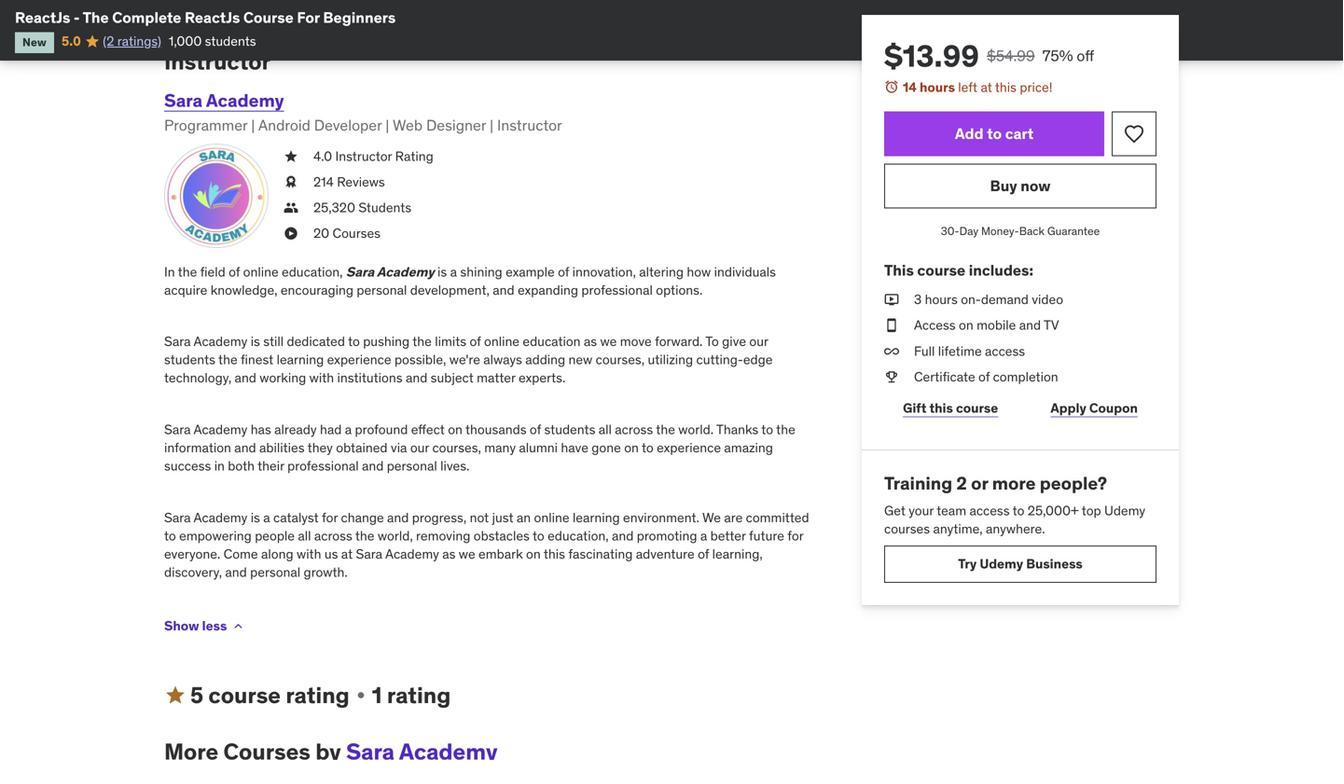 Task type: vqa. For each thing, say whether or not it's contained in the screenshot.
I to the middle
no



Task type: describe. For each thing, give the bounding box(es) containing it.
subject
[[431, 370, 474, 387]]

anywhere.
[[986, 521, 1046, 537]]

in
[[214, 458, 225, 475]]

try
[[959, 556, 977, 573]]

1 vertical spatial course
[[957, 400, 999, 417]]

how
[[687, 263, 711, 280]]

in the field of online education, sara academy
[[164, 263, 435, 280]]

apply coupon button
[[1033, 390, 1157, 427]]

not
[[470, 509, 489, 526]]

wishlist image
[[1124, 123, 1146, 145]]

us
[[325, 546, 338, 563]]

better
[[711, 528, 746, 544]]

learning,
[[713, 546, 763, 563]]

our inside sara academy is still dedicated to pushing the limits of online education as we move forward. to give our students the finest learning experience possible, we're always adding new courses, utilizing cutting-edge technology, and working with institutions and subject matter experts.
[[750, 333, 769, 350]]

in
[[164, 263, 175, 280]]

had
[[320, 421, 342, 438]]

people
[[255, 528, 295, 544]]

to up amazing
[[762, 421, 774, 438]]

5 course rating
[[190, 682, 350, 710]]

is for change
[[251, 509, 260, 526]]

move
[[620, 333, 652, 350]]

with inside sara academy is a catalyst for change and progress, not just an online learning environment. we are committed to empowering people all across the world, removing obstacles to education, and promoting a better future for everyone. come along with us at sara academy as we embark on this fascinating adventure of learning, discovery, and personal growth.
[[297, 546, 321, 563]]

we
[[703, 509, 721, 526]]

team
[[937, 502, 967, 519]]

apply
[[1051, 400, 1087, 417]]

all inside sara academy is a catalyst for change and progress, not just an online learning environment. we are committed to empowering people all across the world, removing obstacles to education, and promoting a better future for everyone. come along with us at sara academy as we embark on this fascinating adventure of learning, discovery, and personal growth.
[[298, 528, 311, 544]]

udemy inside 'link'
[[980, 556, 1024, 573]]

sara for sara academy is a catalyst for change and progress, not just an online learning environment. we are committed to empowering people all across the world, removing obstacles to education, and promoting a better future for everyone. come along with us at sara academy as we embark on this fascinating adventure of learning, discovery, and personal growth.
[[164, 509, 191, 526]]

course for rating
[[209, 682, 281, 710]]

more
[[993, 472, 1036, 495]]

along
[[261, 546, 294, 563]]

xsmall image for 4.0 instructor rating
[[284, 147, 299, 166]]

academy for sara academy is still dedicated to pushing the limits of online education as we move forward. to give our students the finest learning experience possible, we're always adding new courses, utilizing cutting-edge technology, and working with institutions and subject matter experts.
[[194, 333, 248, 350]]

is for pushing
[[251, 333, 260, 350]]

2 | from the left
[[386, 116, 390, 135]]

to up everyone.
[[164, 528, 176, 544]]

xsmall image inside show less button
[[231, 619, 246, 634]]

xsmall image for 214 reviews
[[284, 173, 299, 191]]

institutions
[[337, 370, 403, 387]]

to right gone
[[642, 440, 654, 456]]

ratings)
[[117, 33, 161, 49]]

demand
[[982, 291, 1029, 308]]

and down come
[[225, 564, 247, 581]]

2 rating from the left
[[387, 682, 451, 710]]

world,
[[378, 528, 413, 544]]

0 horizontal spatial online
[[243, 263, 279, 280]]

to inside button
[[988, 124, 1002, 143]]

certificate
[[915, 369, 976, 385]]

1 | from the left
[[251, 116, 255, 135]]

includes:
[[969, 261, 1034, 280]]

0 vertical spatial instructor
[[164, 47, 271, 75]]

lifetime
[[939, 343, 982, 360]]

on right gone
[[625, 440, 639, 456]]

field
[[200, 263, 226, 280]]

edge
[[744, 352, 773, 368]]

hours for 3
[[925, 291, 958, 308]]

to
[[706, 333, 719, 350]]

4.0 instructor rating
[[314, 148, 434, 165]]

sara academy is still dedicated to pushing the limits of online education as we move forward. to give our students the finest learning experience possible, we're always adding new courses, utilizing cutting-edge technology, and working with institutions and subject matter experts.
[[164, 333, 773, 387]]

online inside sara academy is still dedicated to pushing the limits of online education as we move forward. to give our students the finest learning experience possible, we're always adding new courses, utilizing cutting-edge technology, and working with institutions and subject matter experts.
[[484, 333, 520, 350]]

sara down world,
[[356, 546, 383, 563]]

0 horizontal spatial education,
[[282, 263, 343, 280]]

sara for sara academy programmer | android developer | web designer | instructor
[[164, 89, 203, 112]]

on-
[[961, 291, 982, 308]]

the left finest
[[218, 352, 238, 368]]

sara for sara academy has already had a profound effect on thousands of students all across the world. thanks to the information and abilities they obtained via our courses, many alumni have gone on to experience amazing success in both their professional and personal lives.
[[164, 421, 191, 438]]

14 hours left at this price!
[[903, 79, 1053, 96]]

we inside sara academy is a catalyst for change and progress, not just an online learning environment. we are committed to empowering people all across the world, removing obstacles to education, and promoting a better future for everyone. come along with us at sara academy as we embark on this fascinating adventure of learning, discovery, and personal growth.
[[459, 546, 476, 563]]

a inside is a shining example of innovation, altering how individuals acquire knowledge, encouraging personal development, and expanding professional options.
[[450, 263, 457, 280]]

academy for sara academy has already had a profound effect on thousands of students all across the world. thanks to the information and abilities they obtained via our courses, many alumni have gone on to experience amazing success in both their professional and personal lives.
[[194, 421, 248, 438]]

20 courses
[[314, 225, 381, 242]]

education, inside sara academy is a catalyst for change and progress, not just an online learning environment. we are committed to empowering people all across the world, removing obstacles to education, and promoting a better future for everyone. come along with us at sara academy as we embark on this fascinating adventure of learning, discovery, and personal growth.
[[548, 528, 609, 544]]

medium image
[[164, 685, 187, 707]]

abilities
[[259, 440, 305, 456]]

sara academy image
[[164, 144, 269, 248]]

price!
[[1020, 79, 1053, 96]]

sara for sara academy is still dedicated to pushing the limits of online education as we move forward. to give our students the finest learning experience possible, we're always adding new courses, utilizing cutting-edge technology, and working with institutions and subject matter experts.
[[164, 333, 191, 350]]

embark
[[479, 546, 523, 563]]

add
[[956, 124, 984, 143]]

guarantee
[[1048, 224, 1101, 239]]

2 horizontal spatial this
[[996, 79, 1017, 96]]

learning inside sara academy is still dedicated to pushing the limits of online education as we move forward. to give our students the finest learning experience possible, we're always adding new courses, utilizing cutting-edge technology, and working with institutions and subject matter experts.
[[277, 352, 324, 368]]

access inside "training 2 or more people? get your team access to 25,000+ top udemy courses anytime, anywhere."
[[970, 502, 1010, 519]]

-
[[74, 8, 80, 27]]

1 horizontal spatial for
[[788, 528, 804, 544]]

academy up development,
[[377, 263, 435, 280]]

are
[[725, 509, 743, 526]]

academy for sara academy is a catalyst for change and progress, not just an online learning environment. we are committed to empowering people all across the world, removing obstacles to education, and promoting a better future for everyone. come along with us at sara academy as we embark on this fascinating adventure of learning, discovery, and personal growth.
[[194, 509, 248, 526]]

1,000
[[169, 33, 202, 49]]

rating
[[395, 148, 434, 165]]

xsmall image for access on mobile and tv
[[885, 317, 900, 335]]

adventure
[[636, 546, 695, 563]]

courses
[[885, 521, 931, 537]]

both
[[228, 458, 255, 475]]

udemy inside "training 2 or more people? get your team access to 25,000+ top udemy courses anytime, anywhere."
[[1105, 502, 1146, 519]]

experience inside sara academy is still dedicated to pushing the limits of online education as we move forward. to give our students the finest learning experience possible, we're always adding new courses, utilizing cutting-edge technology, and working with institutions and subject matter experts.
[[327, 352, 392, 368]]

1 reactjs from the left
[[15, 8, 70, 27]]

a inside sara academy has already had a profound effect on thousands of students all across the world. thanks to the information and abilities they obtained via our courses, many alumni have gone on to experience amazing success in both their professional and personal lives.
[[345, 421, 352, 438]]

reactjs - the complete reactjs course for beginners
[[15, 8, 396, 27]]

2 reactjs from the left
[[185, 8, 240, 27]]

web
[[393, 116, 423, 135]]

and down the possible,
[[406, 370, 428, 387]]

give
[[722, 333, 747, 350]]

sara down courses
[[346, 263, 374, 280]]

show
[[164, 618, 199, 635]]

is inside is a shining example of innovation, altering how individuals acquire knowledge, encouraging personal development, and expanding professional options.
[[438, 263, 447, 280]]

and up both
[[235, 440, 256, 456]]

on up full lifetime access
[[959, 317, 974, 334]]

$54.99
[[987, 46, 1036, 65]]

adding
[[526, 352, 566, 368]]

on inside sara academy is a catalyst for change and progress, not just an online learning environment. we are committed to empowering people all across the world, removing obstacles to education, and promoting a better future for everyone. come along with us at sara academy as we embark on this fascinating adventure of learning, discovery, and personal growth.
[[526, 546, 541, 563]]

across inside sara academy is a catalyst for change and progress, not just an online learning environment. we are committed to empowering people all across the world, removing obstacles to education, and promoting a better future for everyone. come along with us at sara academy as we embark on this fascinating adventure of learning, discovery, and personal growth.
[[314, 528, 353, 544]]

education
[[523, 333, 581, 350]]

certificate of completion
[[915, 369, 1059, 385]]

people?
[[1040, 472, 1108, 495]]

3 hours on-demand video
[[915, 291, 1064, 308]]

75%
[[1043, 46, 1074, 65]]

new
[[569, 352, 593, 368]]

come
[[224, 546, 258, 563]]

gift this course link
[[885, 390, 1018, 427]]

learning inside sara academy is a catalyst for change and progress, not just an online learning environment. we are committed to empowering people all across the world, removing obstacles to education, and promoting a better future for everyone. come along with us at sara academy as we embark on this fascinating adventure of learning, discovery, and personal growth.
[[573, 509, 620, 526]]

0 vertical spatial at
[[981, 79, 993, 96]]

gift this course
[[904, 400, 999, 417]]

still
[[263, 333, 284, 350]]

1 rating
[[372, 682, 451, 710]]

gift
[[904, 400, 927, 417]]

removing
[[416, 528, 471, 544]]

online inside sara academy is a catalyst for change and progress, not just an online learning environment. we are committed to empowering people all across the world, removing obstacles to education, and promoting a better future for everyone. come along with us at sara academy as we embark on this fascinating adventure of learning, discovery, and personal growth.
[[534, 509, 570, 526]]

change
[[341, 509, 384, 526]]

gone
[[592, 440, 621, 456]]

full
[[915, 343, 935, 360]]

1 vertical spatial this
[[930, 400, 954, 417]]

of inside sara academy has already had a profound effect on thousands of students all across the world. thanks to the information and abilities they obtained via our courses, many alumni have gone on to experience amazing success in both their professional and personal lives.
[[530, 421, 541, 438]]

add to cart
[[956, 124, 1034, 143]]

students inside sara academy is still dedicated to pushing the limits of online education as we move forward. to give our students the finest learning experience possible, we're always adding new courses, utilizing cutting-edge technology, and working with institutions and subject matter experts.
[[164, 352, 216, 368]]

across inside sara academy has already had a profound effect on thousands of students all across the world. thanks to the information and abilities they obtained via our courses, many alumni have gone on to experience amazing success in both their professional and personal lives.
[[615, 421, 653, 438]]

courses, inside sara academy is still dedicated to pushing the limits of online education as we move forward. to give our students the finest learning experience possible, we're always adding new courses, utilizing cutting-edge technology, and working with institutions and subject matter experts.
[[596, 352, 645, 368]]

developer
[[314, 116, 382, 135]]

top
[[1082, 502, 1102, 519]]

encouraging
[[281, 282, 354, 299]]

options.
[[656, 282, 703, 299]]

full lifetime access
[[915, 343, 1026, 360]]

of inside sara academy is a catalyst for change and progress, not just an online learning environment. we are committed to empowering people all across the world, removing obstacles to education, and promoting a better future for everyone. come along with us at sara academy as we embark on this fascinating adventure of learning, discovery, and personal growth.
[[698, 546, 710, 563]]

always
[[484, 352, 522, 368]]

all inside sara academy has already had a profound effect on thousands of students all across the world. thanks to the information and abilities they obtained via our courses, many alumni have gone on to experience amazing success in both their professional and personal lives.
[[599, 421, 612, 438]]

xsmall image for 3 hours on-demand video
[[885, 291, 900, 309]]

course for includes:
[[918, 261, 966, 280]]

empowering
[[179, 528, 252, 544]]

profound
[[355, 421, 408, 438]]

14
[[903, 79, 917, 96]]

sara academy has already had a profound effect on thousands of students all across the world. thanks to the information and abilities they obtained via our courses, many alumni have gone on to experience amazing success in both their professional and personal lives.
[[164, 421, 796, 475]]

0 vertical spatial students
[[205, 33, 256, 49]]

to inside "training 2 or more people? get your team access to 25,000+ top udemy courses anytime, anywhere."
[[1013, 502, 1025, 519]]

30-day money-back guarantee
[[941, 224, 1101, 239]]

matter
[[477, 370, 516, 387]]



Task type: locate. For each thing, give the bounding box(es) containing it.
sara up information
[[164, 421, 191, 438]]

individuals
[[715, 263, 776, 280]]

for down 'committed'
[[788, 528, 804, 544]]

2 horizontal spatial instructor
[[497, 116, 563, 135]]

1 horizontal spatial experience
[[657, 440, 721, 456]]

discovery,
[[164, 564, 222, 581]]

back
[[1020, 224, 1045, 239]]

online up always
[[484, 333, 520, 350]]

add to cart button
[[885, 112, 1105, 156]]

| left web in the top of the page
[[386, 116, 390, 135]]

of
[[229, 263, 240, 280], [558, 263, 570, 280], [470, 333, 481, 350], [979, 369, 990, 385], [530, 421, 541, 438], [698, 546, 710, 563]]

environment.
[[623, 509, 700, 526]]

all up gone
[[599, 421, 612, 438]]

complete
[[112, 8, 181, 27]]

cart
[[1006, 124, 1034, 143]]

alumni
[[519, 440, 558, 456]]

hours
[[920, 79, 956, 96], [925, 291, 958, 308]]

with inside sara academy is still dedicated to pushing the limits of online education as we move forward. to give our students the finest learning experience possible, we're always adding new courses, utilizing cutting-edge technology, and working with institutions and subject matter experts.
[[309, 370, 334, 387]]

personal inside sara academy has already had a profound effect on thousands of students all across the world. thanks to the information and abilities they obtained via our courses, many alumni have gone on to experience amazing success in both their professional and personal lives.
[[387, 458, 437, 475]]

world.
[[679, 421, 714, 438]]

academy
[[206, 89, 284, 112], [377, 263, 435, 280], [194, 333, 248, 350], [194, 421, 248, 438], [194, 509, 248, 526], [385, 546, 439, 563]]

xsmall image left 3
[[885, 291, 900, 309]]

for
[[322, 509, 338, 526], [788, 528, 804, 544]]

1 horizontal spatial rating
[[387, 682, 451, 710]]

education, up fascinating
[[548, 528, 609, 544]]

completion
[[994, 369, 1059, 385]]

has
[[251, 421, 271, 438]]

our down effect on the bottom left
[[410, 440, 429, 456]]

xsmall image for certificate of completion
[[885, 368, 900, 386]]

and left tv
[[1020, 317, 1042, 334]]

academy up finest
[[194, 333, 248, 350]]

0 vertical spatial our
[[750, 333, 769, 350]]

thanks
[[717, 421, 759, 438]]

1 vertical spatial learning
[[573, 509, 620, 526]]

0 horizontal spatial instructor
[[164, 47, 271, 75]]

0 horizontal spatial rating
[[286, 682, 350, 710]]

access down or
[[970, 502, 1010, 519]]

students
[[205, 33, 256, 49], [164, 352, 216, 368], [545, 421, 596, 438]]

1 vertical spatial our
[[410, 440, 429, 456]]

finest
[[241, 352, 274, 368]]

0 vertical spatial udemy
[[1105, 502, 1146, 519]]

0 horizontal spatial this
[[544, 546, 566, 563]]

xsmall image
[[284, 147, 299, 166], [284, 173, 299, 191], [885, 291, 900, 309], [231, 619, 246, 634]]

reactjs up new
[[15, 8, 70, 27]]

academy inside sara academy has already had a profound effect on thousands of students all across the world. thanks to the information and abilities they obtained via our courses, many alumni have gone on to experience amazing success in both their professional and personal lives.
[[194, 421, 248, 438]]

instructor
[[164, 47, 271, 75], [497, 116, 563, 135], [336, 148, 392, 165]]

is
[[438, 263, 447, 280], [251, 333, 260, 350], [251, 509, 260, 526]]

1 vertical spatial experience
[[657, 440, 721, 456]]

this right gift
[[930, 400, 954, 417]]

1 vertical spatial hours
[[925, 291, 958, 308]]

1 horizontal spatial learning
[[573, 509, 620, 526]]

students down reactjs - the complete reactjs course for beginners
[[205, 33, 256, 49]]

0 horizontal spatial experience
[[327, 352, 392, 368]]

0 vertical spatial as
[[584, 333, 597, 350]]

for left the change at the bottom of page
[[322, 509, 338, 526]]

30-
[[941, 224, 960, 239]]

courses, up lives.
[[433, 440, 481, 456]]

xsmall image for full lifetime access
[[885, 342, 900, 361]]

0 vertical spatial courses,
[[596, 352, 645, 368]]

a right had
[[345, 421, 352, 438]]

0 vertical spatial education,
[[282, 263, 343, 280]]

0 horizontal spatial all
[[298, 528, 311, 544]]

of left learning,
[[698, 546, 710, 563]]

1 vertical spatial across
[[314, 528, 353, 544]]

1 horizontal spatial across
[[615, 421, 653, 438]]

2 vertical spatial is
[[251, 509, 260, 526]]

1 horizontal spatial our
[[750, 333, 769, 350]]

to left pushing
[[348, 333, 360, 350]]

1 horizontal spatial reactjs
[[185, 8, 240, 27]]

to up anywhere.
[[1013, 502, 1025, 519]]

professional down innovation,
[[582, 282, 653, 299]]

1 horizontal spatial courses,
[[596, 352, 645, 368]]

udemy right the try
[[980, 556, 1024, 573]]

hours right 3
[[925, 291, 958, 308]]

experience down 'world.' on the bottom of page
[[657, 440, 721, 456]]

is inside sara academy is still dedicated to pushing the limits of online education as we move forward. to give our students the finest learning experience possible, we're always adding new courses, utilizing cutting-edge technology, and working with institutions and subject matter experts.
[[251, 333, 260, 350]]

and inside is a shining example of innovation, altering how individuals acquire knowledge, encouraging personal development, and expanding professional options.
[[493, 282, 515, 299]]

0 vertical spatial across
[[615, 421, 653, 438]]

1,000 students
[[169, 33, 256, 49]]

we down the "removing"
[[459, 546, 476, 563]]

sara inside sara academy is still dedicated to pushing the limits of online education as we move forward. to give our students the finest learning experience possible, we're always adding new courses, utilizing cutting-edge technology, and working with institutions and subject matter experts.
[[164, 333, 191, 350]]

1 vertical spatial personal
[[387, 458, 437, 475]]

of down full lifetime access
[[979, 369, 990, 385]]

1 horizontal spatial professional
[[582, 282, 653, 299]]

get
[[885, 502, 906, 519]]

a up development,
[[450, 263, 457, 280]]

the right thanks
[[777, 421, 796, 438]]

0 horizontal spatial at
[[341, 546, 353, 563]]

1 horizontal spatial as
[[584, 333, 597, 350]]

education,
[[282, 263, 343, 280], [548, 528, 609, 544]]

0 vertical spatial we
[[601, 333, 617, 350]]

0 horizontal spatial udemy
[[980, 556, 1024, 573]]

academy up empowering
[[194, 509, 248, 526]]

this inside sara academy is a catalyst for change and progress, not just an online learning environment. we are committed to empowering people all across the world, removing obstacles to education, and promoting a better future for everyone. come along with us at sara academy as we embark on this fascinating adventure of learning, discovery, and personal growth.
[[544, 546, 566, 563]]

0 horizontal spatial across
[[314, 528, 353, 544]]

0 vertical spatial this
[[996, 79, 1017, 96]]

0 vertical spatial with
[[309, 370, 334, 387]]

video
[[1032, 291, 1064, 308]]

on right effect on the bottom left
[[448, 421, 463, 438]]

all down catalyst
[[298, 528, 311, 544]]

xsmall image for 25,320 students
[[284, 199, 299, 217]]

access down the mobile
[[986, 343, 1026, 360]]

as inside sara academy is still dedicated to pushing the limits of online education as we move forward. to give our students the finest learning experience possible, we're always adding new courses, utilizing cutting-edge technology, and working with institutions and subject matter experts.
[[584, 333, 597, 350]]

across up us
[[314, 528, 353, 544]]

working
[[260, 370, 306, 387]]

the inside sara academy is a catalyst for change and progress, not just an online learning environment. we are committed to empowering people all across the world, removing obstacles to education, and promoting a better future for everyone. come along with us at sara academy as we embark on this fascinating adventure of learning, discovery, and personal growth.
[[355, 528, 375, 544]]

expanding
[[518, 282, 579, 299]]

development,
[[410, 282, 490, 299]]

amazing
[[725, 440, 774, 456]]

5
[[190, 682, 204, 710]]

their
[[258, 458, 284, 475]]

innovation,
[[573, 263, 636, 280]]

buy now
[[991, 176, 1051, 196]]

3 | from the left
[[490, 116, 494, 135]]

at inside sara academy is a catalyst for change and progress, not just an online learning environment. we are committed to empowering people all across the world, removing obstacles to education, and promoting a better future for everyone. come along with us at sara academy as we embark on this fascinating adventure of learning, discovery, and personal growth.
[[341, 546, 353, 563]]

1 rating from the left
[[286, 682, 350, 710]]

course right 5
[[209, 682, 281, 710]]

as down the "removing"
[[443, 546, 456, 563]]

alarm image
[[885, 79, 900, 94]]

1 horizontal spatial all
[[599, 421, 612, 438]]

we inside sara academy is still dedicated to pushing the limits of online education as we move forward. to give our students the finest learning experience possible, we're always adding new courses, utilizing cutting-edge technology, and working with institutions and subject matter experts.
[[601, 333, 617, 350]]

0 vertical spatial learning
[[277, 352, 324, 368]]

the down the change at the bottom of page
[[355, 528, 375, 544]]

of up expanding
[[558, 263, 570, 280]]

2 vertical spatial online
[[534, 509, 570, 526]]

of inside sara academy is still dedicated to pushing the limits of online education as we move forward. to give our students the finest learning experience possible, we're always adding new courses, utilizing cutting-edge technology, and working with institutions and subject matter experts.
[[470, 333, 481, 350]]

pushing
[[363, 333, 410, 350]]

xsmall image left 1
[[354, 688, 368, 703]]

training
[[885, 472, 953, 495]]

with left us
[[297, 546, 321, 563]]

2 vertical spatial this
[[544, 546, 566, 563]]

learning down dedicated
[[277, 352, 324, 368]]

1 vertical spatial udemy
[[980, 556, 1024, 573]]

0 vertical spatial for
[[322, 509, 338, 526]]

0 horizontal spatial learning
[[277, 352, 324, 368]]

0 vertical spatial online
[[243, 263, 279, 280]]

instructor up sara academy link
[[164, 47, 271, 75]]

xsmall image for 20 courses
[[284, 225, 299, 243]]

have
[[561, 440, 589, 456]]

1 vertical spatial with
[[297, 546, 321, 563]]

hours right 14
[[920, 79, 956, 96]]

this
[[885, 261, 914, 280]]

and down obtained
[[362, 458, 384, 475]]

xsmall image right less
[[231, 619, 246, 634]]

0 horizontal spatial we
[[459, 546, 476, 563]]

sara academy is a catalyst for change and progress, not just an online learning environment. we are committed to empowering people all across the world, removing obstacles to education, and promoting a better future for everyone. come along with us at sara academy as we embark on this fascinating adventure of learning, discovery, and personal growth.
[[164, 509, 810, 581]]

a up 'people'
[[263, 509, 270, 526]]

we're
[[450, 352, 481, 368]]

of up alumni
[[530, 421, 541, 438]]

course down the certificate of completion on the right of the page
[[957, 400, 999, 417]]

access
[[915, 317, 956, 334]]

1 vertical spatial we
[[459, 546, 476, 563]]

sara up everyone.
[[164, 509, 191, 526]]

our inside sara academy has already had a profound effect on thousands of students all across the world. thanks to the information and abilities they obtained via our courses, many alumni have gone on to experience amazing success in both their professional and personal lives.
[[410, 440, 429, 456]]

learning
[[277, 352, 324, 368], [573, 509, 620, 526]]

1 vertical spatial for
[[788, 528, 804, 544]]

dedicated
[[287, 333, 345, 350]]

1 vertical spatial all
[[298, 528, 311, 544]]

is inside sara academy is a catalyst for change and progress, not just an online learning environment. we are committed to empowering people all across the world, removing obstacles to education, and promoting a better future for everyone. come along with us at sara academy as we embark on this fascinating adventure of learning, discovery, and personal growth.
[[251, 509, 260, 526]]

1 vertical spatial online
[[484, 333, 520, 350]]

and up world,
[[387, 509, 409, 526]]

buy now button
[[885, 164, 1157, 209]]

the up the possible,
[[413, 333, 432, 350]]

personal up pushing
[[357, 282, 407, 299]]

the left 'world.' on the bottom of page
[[656, 421, 676, 438]]

across
[[615, 421, 653, 438], [314, 528, 353, 544]]

1 vertical spatial instructor
[[497, 116, 563, 135]]

professional inside sara academy has already had a profound effect on thousands of students all across the world. thanks to the information and abilities they obtained via our courses, many alumni have gone on to experience amazing success in both their professional and personal lives.
[[288, 458, 359, 475]]

0 horizontal spatial professional
[[288, 458, 359, 475]]

and up fascinating
[[612, 528, 634, 544]]

progress,
[[412, 509, 467, 526]]

xsmall image left the full
[[885, 342, 900, 361]]

professional down they
[[288, 458, 359, 475]]

0 vertical spatial personal
[[357, 282, 407, 299]]

instructor inside 'sara academy programmer | android developer | web designer | instructor'
[[497, 116, 563, 135]]

academy inside sara academy is still dedicated to pushing the limits of online education as we move forward. to give our students the finest learning experience possible, we're always adding new courses, utilizing cutting-edge technology, and working with institutions and subject matter experts.
[[194, 333, 248, 350]]

sara academy programmer | android developer | web designer | instructor
[[164, 89, 563, 135]]

0 horizontal spatial courses,
[[433, 440, 481, 456]]

xsmall image left access
[[885, 317, 900, 335]]

and down "shining"
[[493, 282, 515, 299]]

less
[[202, 618, 227, 635]]

on right embark
[[526, 546, 541, 563]]

thousands
[[466, 421, 527, 438]]

academy down world,
[[385, 546, 439, 563]]

1 vertical spatial students
[[164, 352, 216, 368]]

2 vertical spatial students
[[545, 421, 596, 438]]

xsmall image left the certificate
[[885, 368, 900, 386]]

25,000+
[[1028, 502, 1080, 519]]

via
[[391, 440, 407, 456]]

utilizing
[[648, 352, 694, 368]]

students up technology,
[[164, 352, 216, 368]]

this left fascinating
[[544, 546, 566, 563]]

(2 ratings)
[[103, 33, 161, 49]]

success
[[164, 458, 211, 475]]

personal down via
[[387, 458, 437, 475]]

0 horizontal spatial for
[[322, 509, 338, 526]]

0 vertical spatial hours
[[920, 79, 956, 96]]

to right obstacles
[[533, 528, 545, 544]]

as
[[584, 333, 597, 350], [443, 546, 456, 563]]

1 horizontal spatial we
[[601, 333, 617, 350]]

and down finest
[[235, 370, 257, 387]]

anytime,
[[934, 521, 983, 537]]

| left android
[[251, 116, 255, 135]]

experts.
[[519, 370, 566, 387]]

1 horizontal spatial at
[[981, 79, 993, 96]]

course
[[243, 8, 294, 27]]

acquire
[[164, 282, 208, 299]]

professional inside is a shining example of innovation, altering how individuals acquire knowledge, encouraging personal development, and expanding professional options.
[[582, 282, 653, 299]]

1 vertical spatial at
[[341, 546, 353, 563]]

2 horizontal spatial online
[[534, 509, 570, 526]]

students up have
[[545, 421, 596, 438]]

rating
[[286, 682, 350, 710], [387, 682, 451, 710]]

the right in
[[178, 263, 197, 280]]

4.0
[[314, 148, 332, 165]]

udemy right top
[[1105, 502, 1146, 519]]

to inside sara academy is still dedicated to pushing the limits of online education as we move forward. to give our students the finest learning experience possible, we're always adding new courses, utilizing cutting-edge technology, and working with institutions and subject matter experts.
[[348, 333, 360, 350]]

education, up encouraging
[[282, 263, 343, 280]]

personal inside is a shining example of innovation, altering how individuals acquire knowledge, encouraging personal development, and expanding professional options.
[[357, 282, 407, 299]]

buy
[[991, 176, 1018, 196]]

is up development,
[[438, 263, 447, 280]]

as inside sara academy is a catalyst for change and progress, not just an online learning environment. we are committed to empowering people all across the world, removing obstacles to education, and promoting a better future for everyone. come along with us at sara academy as we embark on this fascinating adventure of learning, discovery, and personal growth.
[[443, 546, 456, 563]]

1 vertical spatial is
[[251, 333, 260, 350]]

across up gone
[[615, 421, 653, 438]]

1 horizontal spatial online
[[484, 333, 520, 350]]

2 vertical spatial course
[[209, 682, 281, 710]]

of up knowledge,
[[229, 263, 240, 280]]

0 vertical spatial professional
[[582, 282, 653, 299]]

show less
[[164, 618, 227, 635]]

personal
[[357, 282, 407, 299], [387, 458, 437, 475], [250, 564, 301, 581]]

xsmall image left 4.0
[[284, 147, 299, 166]]

2 horizontal spatial |
[[490, 116, 494, 135]]

xsmall image
[[284, 199, 299, 217], [284, 225, 299, 243], [885, 317, 900, 335], [885, 342, 900, 361], [885, 368, 900, 386], [354, 688, 368, 703]]

students inside sara academy has already had a profound effect on thousands of students all across the world. thanks to the information and abilities they obtained via our courses, many alumni have gone on to experience amazing success in both their professional and personal lives.
[[545, 421, 596, 438]]

1 vertical spatial as
[[443, 546, 456, 563]]

for
[[297, 8, 320, 27]]

academy inside 'sara academy programmer | android developer | web designer | instructor'
[[206, 89, 284, 112]]

1 vertical spatial access
[[970, 502, 1010, 519]]

show less button
[[164, 608, 246, 645]]

sara inside 'sara academy programmer | android developer | web designer | instructor'
[[164, 89, 203, 112]]

25,320 students
[[314, 199, 412, 216]]

learning up fascinating
[[573, 509, 620, 526]]

this course includes:
[[885, 261, 1034, 280]]

2 vertical spatial instructor
[[336, 148, 392, 165]]

students
[[359, 199, 412, 216]]

your
[[909, 502, 934, 519]]

0 horizontal spatial |
[[251, 116, 255, 135]]

0 vertical spatial course
[[918, 261, 966, 280]]

mobile
[[977, 317, 1017, 334]]

1 horizontal spatial |
[[386, 116, 390, 135]]

at right us
[[341, 546, 353, 563]]

fascinating
[[569, 546, 633, 563]]

academy up programmer
[[206, 89, 284, 112]]

instructor up reviews
[[336, 148, 392, 165]]

experience up institutions
[[327, 352, 392, 368]]

0 vertical spatial experience
[[327, 352, 392, 368]]

hours for 14
[[920, 79, 956, 96]]

of up "we're"
[[470, 333, 481, 350]]

sara up programmer
[[164, 89, 203, 112]]

sara up technology,
[[164, 333, 191, 350]]

1 horizontal spatial education,
[[548, 528, 609, 544]]

1 horizontal spatial this
[[930, 400, 954, 417]]

1 vertical spatial education,
[[548, 528, 609, 544]]

$13.99 $54.99 75% off
[[885, 37, 1095, 75]]

with down dedicated
[[309, 370, 334, 387]]

xsmall image left 20
[[284, 225, 299, 243]]

0 horizontal spatial reactjs
[[15, 8, 70, 27]]

designer
[[426, 116, 486, 135]]

1 horizontal spatial udemy
[[1105, 502, 1146, 519]]

| right the designer
[[490, 116, 494, 135]]

limits
[[435, 333, 467, 350]]

xsmall image left 214
[[284, 173, 299, 191]]

personal inside sara academy is a catalyst for change and progress, not just an online learning environment. we are committed to empowering people all across the world, removing obstacles to education, and promoting a better future for everyone. come along with us at sara academy as we embark on this fascinating adventure of learning, discovery, and personal growth.
[[250, 564, 301, 581]]

training 2 or more people? get your team access to 25,000+ top udemy courses anytime, anywhere.
[[885, 472, 1146, 537]]

1 horizontal spatial instructor
[[336, 148, 392, 165]]

0 vertical spatial is
[[438, 263, 447, 280]]

course up 3
[[918, 261, 966, 280]]

$13.99
[[885, 37, 980, 75]]

this left price!
[[996, 79, 1017, 96]]

1 vertical spatial professional
[[288, 458, 359, 475]]

1 vertical spatial courses,
[[433, 440, 481, 456]]

business
[[1027, 556, 1083, 573]]

0 horizontal spatial as
[[443, 546, 456, 563]]

shining
[[460, 263, 503, 280]]

xsmall image left 25,320
[[284, 199, 299, 217]]

academy for sara academy programmer | android developer | web designer | instructor
[[206, 89, 284, 112]]

0 vertical spatial access
[[986, 343, 1026, 360]]

many
[[485, 440, 516, 456]]

personal down along
[[250, 564, 301, 581]]

android
[[258, 116, 311, 135]]

of inside is a shining example of innovation, altering how individuals acquire knowledge, encouraging personal development, and expanding professional options.
[[558, 263, 570, 280]]

a down we
[[701, 528, 708, 544]]

2 vertical spatial personal
[[250, 564, 301, 581]]

courses, inside sara academy has already had a profound effect on thousands of students all across the world. thanks to the information and abilities they obtained via our courses, many alumni have gone on to experience amazing success in both their professional and personal lives.
[[433, 440, 481, 456]]

0 horizontal spatial our
[[410, 440, 429, 456]]

experience inside sara academy has already had a profound effect on thousands of students all across the world. thanks to the information and abilities they obtained via our courses, many alumni have gone on to experience amazing success in both their professional and personal lives.
[[657, 440, 721, 456]]

0 vertical spatial all
[[599, 421, 612, 438]]

to
[[988, 124, 1002, 143], [348, 333, 360, 350], [762, 421, 774, 438], [642, 440, 654, 456], [1013, 502, 1025, 519], [164, 528, 176, 544], [533, 528, 545, 544]]

sara inside sara academy has already had a profound effect on thousands of students all across the world. thanks to the information and abilities they obtained via our courses, many alumni have gone on to experience amazing success in both their professional and personal lives.
[[164, 421, 191, 438]]



